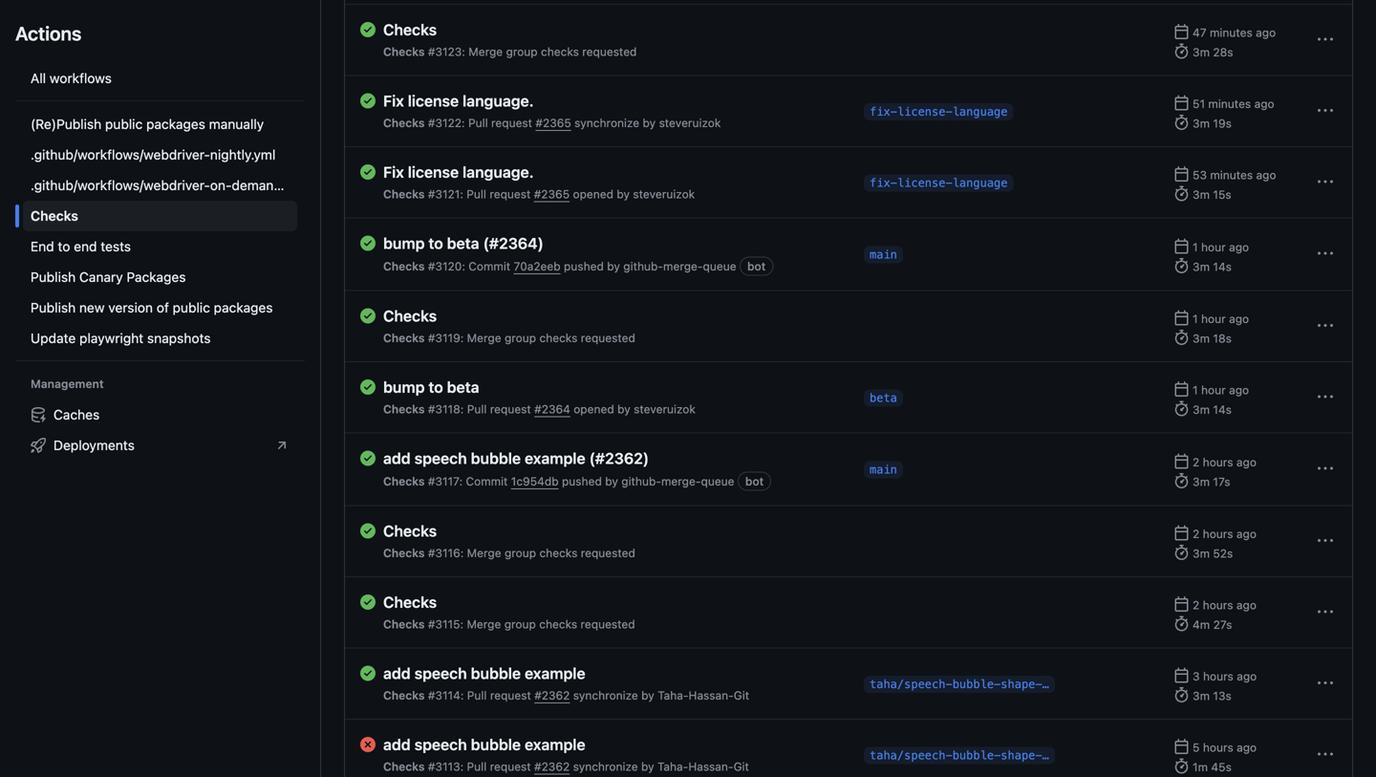 Task type: vqa. For each thing, say whether or not it's contained in the screenshot.
"Notifications" IMAGE
no



Task type: describe. For each thing, give the bounding box(es) containing it.
steveruizok link for bump to beta checks #3118: pull request #2364 opened             by steveruizok
[[634, 402, 696, 416]]

#2364
[[535, 402, 571, 416]]

fix license language. link for fix license language. checks #3122: pull request #2365 synchronize             by steveruizok
[[383, 91, 849, 110]]

beta link
[[864, 389, 903, 407]]

#3120:
[[428, 260, 465, 273]]

to for tests
[[58, 239, 70, 254]]

show options image for add speech bubble example checks #3113: pull request #2362 synchronize             by taha-hassan-git
[[1318, 747, 1334, 762]]

end
[[74, 239, 97, 254]]

to for (#2364)
[[429, 234, 443, 252]]

4m
[[1193, 618, 1211, 631]]

by inside add speech bubble example checks #3113: pull request #2362 synchronize             by taha-hassan-git
[[641, 760, 655, 773]]

3 show options image from the top
[[1318, 246, 1334, 261]]

47 minutes ago
[[1193, 26, 1277, 39]]

15s
[[1214, 188, 1232, 201]]

#3115:
[[428, 618, 464, 631]]

completed successfully image for checks
[[360, 308, 376, 324]]

add speech bubble example (#2362)
[[383, 449, 649, 468]]

5
[[1193, 741, 1200, 754]]

workflows
[[50, 70, 112, 86]]

hours for checks checks #3115: merge group checks requested
[[1203, 598, 1234, 612]]

#2362 for add speech bubble example checks #3114: pull request #2362 synchronize             by taha-hassan-git
[[535, 689, 570, 702]]

fix for fix license language. checks #3121: pull request #2365 opened             by steveruizok
[[383, 163, 404, 181]]

main for add speech bubble example (#2362)
[[870, 463, 898, 477]]

2 for checks checks #3115: merge group checks requested
[[1193, 598, 1200, 612]]

3m 15s
[[1193, 188, 1232, 201]]

speech for add speech bubble example checks #3113: pull request #2362 synchronize             by taha-hassan-git
[[415, 736, 467, 754]]

51
[[1193, 97, 1206, 110]]

show options image for fix license language. checks #3121: pull request #2365 opened             by steveruizok
[[1318, 174, 1334, 190]]

update playwright snapshots link
[[23, 323, 297, 354]]

bubble- for add speech bubble example checks #3114: pull request #2362 synchronize             by taha-hassan-git
[[953, 678, 1001, 691]]

completed successfully image for add speech bubble example
[[360, 666, 376, 681]]

add speech bubble example link for add speech bubble example checks #3114: pull request #2362 synchronize             by taha-hassan-git
[[383, 664, 849, 683]]

(#2362)
[[589, 449, 649, 468]]

example inside add speech bubble example checks #3114: pull request #2362 synchronize             by taha-hassan-git
[[525, 664, 586, 683]]

license for fix license language. checks #3121: pull request #2365 opened             by steveruizok
[[408, 163, 459, 181]]

taha-hassan-git link for add speech bubble example checks #3113: pull request #2362 synchronize             by taha-hassan-git
[[658, 760, 749, 773]]

1 hour ago for #3119:
[[1193, 312, 1250, 326]]

checks up #3123:
[[383, 21, 437, 39]]

3 run duration image from the top
[[1175, 258, 1190, 273]]

14s for bump to beta (#2364)
[[1214, 260, 1232, 273]]

completed successfully image for #3115:
[[360, 595, 376, 610]]

add for add speech bubble example checks #3113: pull request #2362 synchronize             by taha-hassan-git
[[383, 736, 411, 754]]

beta for checks
[[447, 378, 480, 396]]

2 for checks checks #3116: merge group checks requested
[[1193, 527, 1200, 541]]

#3119:
[[428, 331, 464, 345]]

1 hours from the top
[[1203, 455, 1234, 469]]

53
[[1193, 168, 1207, 182]]

request for fix license language. checks #3121: pull request #2365 opened             by steveruizok
[[490, 187, 531, 201]]

run duration image for add speech bubble example checks #3113: pull request #2362 synchronize             by taha-hassan-git
[[1175, 759, 1190, 774]]

run duration image for #3116:
[[1175, 545, 1190, 560]]

#3117:
[[428, 475, 463, 488]]

deployments
[[54, 437, 135, 453]]

#3122:
[[428, 116, 465, 130]]

2 hours ago for checks checks #3115: merge group checks requested
[[1193, 598, 1257, 612]]

0 vertical spatial packages
[[146, 116, 205, 132]]

run duration image for bubble
[[1175, 687, 1190, 703]]

of
[[157, 300, 169, 315]]

language. for fix license language. checks #3121: pull request #2365 opened             by steveruizok
[[463, 163, 534, 181]]

checks inside filter workflows element
[[31, 208, 78, 224]]

3m 28s
[[1193, 45, 1234, 59]]

.github/workflows/webdriver- for on-
[[31, 177, 210, 193]]

merge for checks checks #3116: merge group checks requested
[[467, 546, 502, 560]]

.github/workflows/webdriver-on-demand.yml link
[[23, 170, 307, 201]]

publish new version of public packages
[[31, 300, 273, 315]]

show options image for fix license language.
[[1318, 103, 1334, 118]]

checks left #3116:
[[383, 546, 425, 560]]

(re)publish
[[31, 116, 102, 132]]

commit for beta
[[469, 260, 511, 273]]

checks checks #3115: merge group checks requested
[[383, 593, 635, 631]]

.github/workflows/webdriver-nightly.yml
[[31, 147, 276, 163]]

add speech bubble example checks #3113: pull request #2362 synchronize             by taha-hassan-git
[[383, 736, 749, 773]]

53 minutes ago
[[1193, 168, 1277, 182]]

4 3m from the top
[[1193, 260, 1210, 273]]

hour for beta
[[1202, 383, 1226, 397]]

#2362 link for add speech bubble example checks #3114: pull request #2362 synchronize             by taha-hassan-git
[[535, 689, 570, 702]]

add for add speech bubble example (#2362)
[[383, 449, 411, 468]]

version
[[108, 300, 153, 315]]

52s
[[1214, 547, 1234, 560]]

by inside add speech bubble example checks #3114: pull request #2362 synchronize             by taha-hassan-git
[[642, 689, 655, 702]]

show options image for checks checks #3119: merge group checks requested
[[1318, 318, 1334, 333]]

hours for checks checks #3116: merge group checks requested
[[1203, 527, 1234, 541]]

ago for fix license language. checks #3121: pull request #2365 opened             by steveruizok
[[1257, 168, 1277, 182]]

27s
[[1214, 618, 1233, 631]]

taha/speech-bubble-shape-example link for add speech bubble example checks #3114: pull request #2362 synchronize             by taha-hassan-git
[[864, 676, 1091, 693]]

checks up #3115:
[[383, 593, 437, 611]]

all workflows
[[31, 70, 112, 86]]

list containing all workflows
[[15, 55, 307, 468]]

1 for beta
[[1193, 383, 1199, 397]]

#3121:
[[428, 187, 464, 201]]

opened for beta
[[574, 402, 614, 416]]

fix-license-language for fix license language. checks #3122: pull request #2365 synchronize             by steveruizok
[[870, 105, 1008, 118]]

(re)publish public packages manually link
[[23, 109, 297, 140]]

update playwright snapshots
[[31, 330, 211, 346]]

#2364 link
[[535, 402, 571, 416]]

steveruizok link for fix license language. checks #3121: pull request #2365 opened             by steveruizok
[[633, 187, 695, 201]]

ago for checks checks #3123: merge group checks requested
[[1256, 26, 1277, 39]]

commit 1c954db pushed             by github-merge-queue
[[466, 475, 735, 488]]

all workflows link
[[23, 63, 297, 94]]

17s
[[1214, 475, 1231, 488]]

snapshots
[[147, 330, 211, 346]]

steveruizok for bump to beta checks #3118: pull request #2364 opened             by steveruizok
[[634, 402, 696, 416]]

(#2364)
[[483, 234, 544, 252]]

3m for fix license language. checks #3121: pull request #2365 opened             by steveruizok
[[1193, 188, 1210, 201]]

by inside fix license language. checks #3122: pull request #2365 synchronize             by steveruizok
[[643, 116, 656, 130]]

bump to beta (#2364) link
[[383, 234, 849, 253]]

3m 52s
[[1193, 547, 1234, 560]]

2 hours ago for checks checks #3116: merge group checks requested
[[1193, 527, 1257, 541]]

51 minutes ago
[[1193, 97, 1275, 110]]

calendar image for #3123:
[[1175, 24, 1190, 39]]

hour for #3119:
[[1202, 312, 1226, 326]]

bump to beta checks #3118: pull request #2364 opened             by steveruizok
[[383, 378, 696, 416]]

3m 17s
[[1193, 475, 1231, 488]]

5 hours ago
[[1193, 741, 1257, 754]]

minutes for checks checks #3123: merge group checks requested
[[1210, 26, 1253, 39]]

fix license language. checks #3121: pull request #2365 opened             by steveruizok
[[383, 163, 695, 201]]

checks left the '#3120:'
[[383, 260, 425, 273]]

playwright
[[79, 330, 144, 346]]

checks left #3119:
[[383, 331, 425, 345]]

taha- for add speech bubble example checks #3114: pull request #2362 synchronize             by taha-hassan-git
[[658, 689, 689, 702]]

by inside fix license language. checks #3121: pull request #2365 opened             by steveruizok
[[617, 187, 630, 201]]

checks checks #3123: merge group checks requested
[[383, 21, 637, 58]]

checks left #3117:
[[383, 475, 425, 488]]

requested for checks checks #3116: merge group checks requested
[[581, 546, 636, 560]]

4m 27s
[[1193, 618, 1233, 631]]

checks left #3123:
[[383, 45, 425, 58]]

canary
[[79, 269, 123, 285]]

3m for bump to beta checks #3118: pull request #2364 opened             by steveruizok
[[1193, 403, 1210, 416]]

run duration image for #3123:
[[1175, 44, 1190, 59]]

47
[[1193, 26, 1207, 39]]

commit 70a2eeb pushed             by github-merge-queue
[[469, 260, 737, 273]]

shape- for add speech bubble example checks #3113: pull request #2362 synchronize             by taha-hassan-git
[[1001, 749, 1043, 762]]

management
[[31, 377, 104, 391]]

3 completed successfully image from the top
[[360, 236, 376, 251]]

new
[[79, 300, 105, 315]]

1c954db link
[[511, 475, 559, 488]]

checks inside add speech bubble example checks #3113: pull request #2362 synchronize             by taha-hassan-git
[[383, 760, 425, 773]]

3 calendar image from the top
[[1175, 238, 1190, 254]]

run duration image for bump to beta checks #3118: pull request #2364 opened             by steveruizok
[[1175, 401, 1190, 416]]

calendar image for #3115:
[[1175, 597, 1190, 612]]

7 3m from the top
[[1193, 475, 1210, 488]]

all
[[31, 70, 46, 86]]

#3118:
[[428, 402, 464, 416]]

github- for add speech bubble example (#2362)
[[622, 475, 662, 488]]

bump for bump to beta checks #3118: pull request #2364 opened             by steveruizok
[[383, 378, 425, 396]]

1c954db
[[511, 475, 559, 488]]

add speech bubble example (#2362) link
[[383, 449, 849, 468]]

group for checks checks #3115: merge group checks requested
[[505, 618, 536, 631]]

bump to beta (#2364)
[[383, 234, 544, 252]]

bump to beta link
[[383, 378, 849, 397]]

18s
[[1214, 332, 1232, 345]]

bubble for add speech bubble example checks #3113: pull request #2362 synchronize             by taha-hassan-git
[[471, 736, 521, 754]]

completed successfully image for #3116:
[[360, 523, 376, 539]]

caches link
[[23, 400, 297, 430]]

#2362 link for add speech bubble example checks #3113: pull request #2362 synchronize             by taha-hassan-git
[[534, 760, 570, 773]]

github-merge-queue link for bump to beta (#2364)
[[624, 260, 737, 273]]

checks for checks checks #3116: merge group checks requested
[[540, 546, 578, 560]]

end
[[31, 239, 54, 254]]

checks checks #3119: merge group checks requested
[[383, 307, 636, 345]]

completed successfully image for bump to beta
[[360, 380, 376, 395]]

queue for add speech bubble example (#2362)
[[701, 475, 735, 488]]

git for add speech bubble example checks #3114: pull request #2362 synchronize             by taha-hassan-git
[[734, 689, 750, 702]]

group for checks checks #3119: merge group checks requested
[[505, 331, 536, 345]]

example for taha/speech-bubble-shape-example link corresponding to add speech bubble example checks #3113: pull request #2362 synchronize             by taha-hassan-git
[[1043, 749, 1091, 762]]

manually
[[209, 116, 264, 132]]

language. for fix license language. checks #3122: pull request #2365 synchronize             by steveruizok
[[463, 92, 534, 110]]



Task type: locate. For each thing, give the bounding box(es) containing it.
opened down bump to beta link
[[574, 402, 614, 416]]

merge right #3116:
[[467, 546, 502, 560]]

hassan- for add speech bubble example checks #3114: pull request #2362 synchronize             by taha-hassan-git
[[689, 689, 734, 702]]

2 add from the top
[[383, 664, 411, 683]]

1 vertical spatial taha/speech-
[[870, 749, 953, 762]]

0 vertical spatial queue
[[703, 260, 737, 273]]

2 vertical spatial speech
[[415, 736, 467, 754]]

2 fix-license-language from the top
[[870, 176, 1008, 190]]

6 show options image from the top
[[1318, 533, 1334, 549]]

1 vertical spatial add speech bubble example link
[[383, 735, 849, 754]]

run duration image left 3m 28s
[[1175, 44, 1190, 59]]

1 vertical spatial steveruizok
[[633, 187, 695, 201]]

requested inside the checks checks #3115: merge group checks requested
[[581, 618, 635, 631]]

public right 'of'
[[173, 300, 210, 315]]

license inside fix license language. checks #3121: pull request #2365 opened             by steveruizok
[[408, 163, 459, 181]]

1 3m 14s from the top
[[1193, 260, 1232, 273]]

hours for add speech bubble example checks #3113: pull request #2362 synchronize             by taha-hassan-git
[[1204, 741, 1234, 754]]

opened inside fix license language. checks #3121: pull request #2365 opened             by steveruizok
[[573, 187, 614, 201]]

1 speech from the top
[[415, 449, 467, 468]]

language.
[[463, 92, 534, 110], [463, 163, 534, 181]]

#2362 for add speech bubble example checks #3113: pull request #2362 synchronize             by taha-hassan-git
[[534, 760, 570, 773]]

example for the add speech bubble example (#2362) link
[[525, 449, 586, 468]]

merge for checks checks #3115: merge group checks requested
[[467, 618, 501, 631]]

0 vertical spatial license-
[[898, 105, 953, 118]]

github-merge-queue link
[[624, 260, 737, 273], [622, 475, 735, 488]]

publish canary packages link
[[23, 262, 297, 293]]

0 vertical spatial hour
[[1202, 240, 1226, 254]]

synchronize up add speech bubble example checks #3113: pull request #2362 synchronize             by taha-hassan-git on the bottom
[[573, 689, 638, 702]]

2 vertical spatial 2 hours ago
[[1193, 598, 1257, 612]]

merge- down bump to beta (#2364) link
[[664, 260, 703, 273]]

1 vertical spatial github-
[[622, 475, 662, 488]]

1 vertical spatial hassan-
[[689, 760, 734, 773]]

request for bump to beta checks #3118: pull request #2364 opened             by steveruizok
[[490, 402, 531, 416]]

1 main link from the top
[[864, 246, 903, 263]]

0 vertical spatial git
[[734, 689, 750, 702]]

3m down 47
[[1193, 45, 1210, 59]]

5 calendar image from the top
[[1175, 525, 1190, 541]]

checks up #3119:
[[383, 307, 437, 325]]

1 vertical spatial queue
[[701, 475, 735, 488]]

3 add from the top
[[383, 736, 411, 754]]

1 vertical spatial merge-
[[662, 475, 701, 488]]

checks link
[[383, 20, 849, 39], [23, 201, 297, 231], [383, 306, 849, 326], [383, 522, 849, 541], [383, 593, 849, 612]]

pull inside add speech bubble example checks #3113: pull request #2362 synchronize             by taha-hassan-git
[[467, 760, 487, 773]]

to left end
[[58, 239, 70, 254]]

4 hours from the top
[[1204, 670, 1234, 683]]

1 2 hours ago from the top
[[1193, 455, 1257, 469]]

3m for checks checks #3123: merge group checks requested
[[1193, 45, 1210, 59]]

show options image for checks checks #3116: merge group checks requested
[[1318, 533, 1334, 549]]

requested
[[583, 45, 637, 58], [581, 331, 636, 345], [581, 546, 636, 560], [581, 618, 635, 631]]

2 fix- from the top
[[870, 176, 898, 190]]

to inside filter workflows element
[[58, 239, 70, 254]]

license
[[408, 92, 459, 110], [408, 163, 459, 181]]

bot for add speech bubble example (#2362)
[[746, 475, 764, 488]]

speech inside add speech bubble example checks #3113: pull request #2362 synchronize             by taha-hassan-git
[[415, 736, 467, 754]]

1 vertical spatial language
[[953, 176, 1008, 190]]

steveruizok for fix license language. checks #3122: pull request #2365 synchronize             by steveruizok
[[659, 116, 721, 130]]

1 publish from the top
[[31, 269, 76, 285]]

publish new version of public packages link
[[23, 293, 297, 323]]

hours for add speech bubble example checks #3114: pull request #2362 synchronize             by taha-hassan-git
[[1204, 670, 1234, 683]]

1 vertical spatial taha/speech-bubble-shape-example link
[[864, 747, 1091, 764]]

3m for add speech bubble example checks #3114: pull request #2362 synchronize             by taha-hassan-git
[[1193, 689, 1210, 703]]

synchronize inside fix license language. checks #3122: pull request #2365 synchronize             by steveruizok
[[575, 116, 640, 130]]

1 vertical spatial bubble
[[471, 664, 521, 683]]

5 run duration image from the top
[[1175, 473, 1190, 488]]

3m left 17s
[[1193, 475, 1210, 488]]

synchronize for add speech bubble example checks #3114: pull request #2362 synchronize             by taha-hassan-git
[[573, 689, 638, 702]]

4 show options image from the top
[[1318, 318, 1334, 333]]

tests
[[101, 239, 131, 254]]

calendar image for bubble
[[1175, 668, 1190, 683]]

1 vertical spatial publish
[[31, 300, 76, 315]]

2 2 hours ago from the top
[[1193, 527, 1257, 541]]

1 calendar image from the top
[[1175, 24, 1190, 39]]

3 completed successfully image from the top
[[360, 380, 376, 395]]

steveruizok inside fix license language. checks #3121: pull request #2365 opened             by steveruizok
[[633, 187, 695, 201]]

1 vertical spatial fix-
[[870, 176, 898, 190]]

list
[[15, 55, 307, 468]]

request inside add speech bubble example checks #3113: pull request #2362 synchronize             by taha-hassan-git
[[490, 760, 531, 773]]

steveruizok inside fix license language. checks #3122: pull request #2365 synchronize             by steveruizok
[[659, 116, 721, 130]]

1 bubble from the top
[[471, 449, 521, 468]]

checks link for checks checks #3116: merge group checks requested
[[383, 522, 849, 541]]

.github/workflows/webdriver-on-demand.yml
[[31, 177, 307, 193]]

ago for checks checks #3116: merge group checks requested
[[1237, 527, 1257, 541]]

pull
[[468, 116, 488, 130], [467, 187, 487, 201], [467, 402, 487, 416], [467, 689, 487, 702], [467, 760, 487, 773]]

5 show options image from the top
[[1318, 389, 1334, 405]]

1 vertical spatial git
[[734, 760, 749, 773]]

1 taha/speech-bubble-shape-example from the top
[[870, 678, 1091, 691]]

speech for add speech bubble example (#2362)
[[415, 449, 467, 468]]

#2362 down add speech bubble example checks #3114: pull request #2362 synchronize             by taha-hassan-git
[[534, 760, 570, 773]]

1 vertical spatial commit
[[466, 475, 508, 488]]

0 vertical spatial .github/workflows/webdriver-
[[31, 147, 210, 163]]

merge
[[469, 45, 503, 58], [467, 331, 502, 345], [467, 546, 502, 560], [467, 618, 501, 631]]

1 up 3m 18s
[[1193, 312, 1199, 326]]

checks up #3116:
[[383, 522, 437, 540]]

run duration image left '3m 52s'
[[1175, 545, 1190, 560]]

.github/workflows/webdriver- down (re)publish public packages manually
[[31, 147, 210, 163]]

#3116:
[[428, 546, 464, 560]]

1 down 3m 15s
[[1193, 240, 1199, 254]]

hour
[[1202, 240, 1226, 254], [1202, 312, 1226, 326], [1202, 383, 1226, 397]]

0 vertical spatial speech
[[415, 449, 467, 468]]

request right #3114:
[[490, 689, 531, 702]]

1 taha-hassan-git link from the top
[[658, 689, 750, 702]]

1 vertical spatial shape-
[[1001, 749, 1043, 762]]

1 license- from the top
[[898, 105, 953, 118]]

1 for #3119:
[[1193, 312, 1199, 326]]

3m down 3m 18s
[[1193, 403, 1210, 416]]

2 calendar image from the top
[[1175, 166, 1190, 182]]

packages
[[127, 269, 186, 285]]

1 vertical spatial #2365
[[534, 187, 570, 201]]

3m 19s
[[1193, 117, 1232, 130]]

3m 13s
[[1193, 689, 1232, 703]]

#2365 link for fix license language. checks #3122: pull request #2365 synchronize             by steveruizok
[[536, 116, 572, 130]]

3 hour from the top
[[1202, 383, 1226, 397]]

fix license language. link for fix license language. checks #3121: pull request #2365 opened             by steveruizok
[[383, 163, 849, 182]]

checks left #3121:
[[383, 187, 425, 201]]

1 bump from the top
[[383, 234, 425, 252]]

show options image
[[1318, 32, 1334, 47], [1318, 174, 1334, 190], [1318, 246, 1334, 261], [1318, 318, 1334, 333], [1318, 389, 1334, 405], [1318, 533, 1334, 549], [1318, 604, 1334, 620], [1318, 676, 1334, 691], [1318, 747, 1334, 762]]

bubble- for add speech bubble example checks #3113: pull request #2362 synchronize             by taha-hassan-git
[[953, 749, 1001, 762]]

2 main link from the top
[[864, 461, 903, 479]]

actions
[[15, 22, 82, 44]]

publish down end
[[31, 269, 76, 285]]

request left #2364
[[490, 402, 531, 416]]

0 vertical spatial 1
[[1193, 240, 1199, 254]]

2 show options image from the top
[[1318, 461, 1334, 477]]

requested inside 'checks checks #3123: merge group checks requested'
[[583, 45, 637, 58]]

1 fix- from the top
[[870, 105, 898, 118]]

public up .github/workflows/webdriver-nightly.yml
[[105, 116, 143, 132]]

1 .github/workflows/webdriver- from the top
[[31, 147, 210, 163]]

fix-license-language
[[870, 105, 1008, 118], [870, 176, 1008, 190]]

filter workflows element
[[23, 109, 307, 354]]

1 completed successfully image from the top
[[360, 164, 376, 180]]

checks inside fix license language. checks #3122: pull request #2365 synchronize             by steveruizok
[[383, 116, 425, 130]]

minutes for fix license language. checks #3122: pull request #2365 synchronize             by steveruizok
[[1209, 97, 1252, 110]]

fix-license-language link for fix license language. checks #3122: pull request #2365 synchronize             by steveruizok
[[864, 103, 1014, 120]]

2 run duration image from the top
[[1175, 186, 1190, 201]]

group
[[506, 45, 538, 58], [505, 331, 536, 345], [505, 546, 536, 560], [505, 618, 536, 631]]

6 calendar image from the top
[[1175, 739, 1190, 754]]

run duration image left 3m 13s at the bottom of the page
[[1175, 687, 1190, 703]]

pull inside the bump to beta checks #3118: pull request #2364 opened             by steveruizok
[[467, 402, 487, 416]]

taha/speech- for add speech bubble example checks #3113: pull request #2362 synchronize             by taha-hassan-git
[[870, 749, 953, 762]]

merge for checks checks #3123: merge group checks requested
[[469, 45, 503, 58]]

8 show options image from the top
[[1318, 676, 1334, 691]]

1 horizontal spatial packages
[[214, 300, 273, 315]]

pull right #3121:
[[467, 187, 487, 201]]

merge inside checks checks #3119: merge group checks requested
[[467, 331, 502, 345]]

.github/workflows/webdriver-nightly.yml link
[[23, 140, 297, 170]]

1 3m from the top
[[1193, 45, 1210, 59]]

run duration image left 4m
[[1175, 616, 1190, 631]]

3
[[1193, 670, 1200, 683]]

2 language. from the top
[[463, 163, 534, 181]]

5 run duration image from the top
[[1175, 687, 1190, 703]]

1 vertical spatial fix-license-language link
[[864, 174, 1014, 191]]

minutes up '28s'
[[1210, 26, 1253, 39]]

3 run duration image from the top
[[1175, 545, 1190, 560]]

2 taha-hassan-git link from the top
[[658, 760, 749, 773]]

0 vertical spatial fix license language. link
[[383, 91, 849, 110]]

1 vertical spatial bot
[[746, 475, 764, 488]]

queue for bump to beta (#2364)
[[703, 260, 737, 273]]

hours
[[1203, 455, 1234, 469], [1203, 527, 1234, 541], [1203, 598, 1234, 612], [1204, 670, 1234, 683], [1204, 741, 1234, 754]]

bubble for add speech bubble example checks #3114: pull request #2362 synchronize             by taha-hassan-git
[[471, 664, 521, 683]]

4 run duration image from the top
[[1175, 401, 1190, 416]]

fix inside fix license language. checks #3122: pull request #2365 synchronize             by steveruizok
[[383, 92, 404, 110]]

request inside fix license language. checks #3121: pull request #2365 opened             by steveruizok
[[490, 187, 531, 201]]

group up fix license language. checks #3122: pull request #2365 synchronize             by steveruizok
[[506, 45, 538, 58]]

demand.yml
[[232, 177, 307, 193]]

2 hours ago up 27s
[[1193, 598, 1257, 612]]

0 vertical spatial main
[[870, 248, 898, 261]]

checks left #3115:
[[383, 618, 425, 631]]

request right #3113:
[[490, 760, 531, 773]]

2 vertical spatial 1
[[1193, 383, 1199, 397]]

end to end tests
[[31, 239, 131, 254]]

2 run duration image from the top
[[1175, 330, 1190, 345]]

1 1 hour ago from the top
[[1193, 240, 1250, 254]]

1 vertical spatial 3m 14s
[[1193, 403, 1232, 416]]

completed successfully image for #3123:
[[360, 22, 376, 37]]

synchronize inside add speech bubble example checks #3114: pull request #2362 synchronize             by taha-hassan-git
[[573, 689, 638, 702]]

13s
[[1214, 689, 1232, 703]]

beta for (#2364)
[[447, 234, 480, 252]]

checks left #3122:
[[383, 116, 425, 130]]

#3113:
[[428, 760, 464, 773]]

4 calendar image from the top
[[1175, 453, 1190, 469]]

merge right #3115:
[[467, 618, 501, 631]]

requested inside 'checks checks #3116: merge group checks requested'
[[581, 546, 636, 560]]

0 vertical spatial github-merge-queue link
[[624, 260, 737, 273]]

fix- for fix license language. checks #3121: pull request #2365 opened             by steveruizok
[[870, 176, 898, 190]]

0 horizontal spatial packages
[[146, 116, 205, 132]]

checks left #3114:
[[383, 689, 425, 702]]

1 vertical spatial #2365 link
[[534, 187, 570, 201]]

2 up 4m
[[1193, 598, 1200, 612]]

3m 14s up 3m 18s
[[1193, 260, 1232, 273]]

1 taha/speech- from the top
[[870, 678, 953, 691]]

0 vertical spatial commit
[[469, 260, 511, 273]]

publish for publish new version of public packages
[[31, 300, 76, 315]]

#2362 link
[[535, 689, 570, 702], [534, 760, 570, 773]]

on-
[[210, 177, 232, 193]]

0 vertical spatial taha/speech-bubble-shape-example
[[870, 678, 1091, 691]]

1 2 from the top
[[1193, 455, 1200, 469]]

0 vertical spatial 14s
[[1214, 260, 1232, 273]]

3 2 from the top
[[1193, 598, 1200, 612]]

example for taha/speech-bubble-shape-example link corresponding to add speech bubble example checks #3114: pull request #2362 synchronize             by taha-hassan-git
[[1043, 678, 1091, 691]]

run duration image
[[1175, 44, 1190, 59], [1175, 330, 1190, 345], [1175, 545, 1190, 560], [1175, 616, 1190, 631], [1175, 687, 1190, 703]]

run duration image left 3m 18s
[[1175, 330, 1190, 345]]

requested for checks checks #3123: merge group checks requested
[[583, 45, 637, 58]]

request inside fix license language. checks #3122: pull request #2365 synchronize             by steveruizok
[[491, 116, 533, 130]]

taha-
[[658, 689, 689, 702], [658, 760, 689, 773]]

show options image for add speech bubble example (#2362)
[[1318, 461, 1334, 477]]

pushed
[[564, 260, 604, 273], [562, 475, 602, 488]]

3 bubble from the top
[[471, 736, 521, 754]]

28s
[[1214, 45, 1234, 59]]

1 add speech bubble example link from the top
[[383, 664, 849, 683]]

show options image for add speech bubble example checks #3114: pull request #2362 synchronize             by taha-hassan-git
[[1318, 676, 1334, 691]]

0 vertical spatial fix-license-language link
[[864, 103, 1014, 120]]

0 vertical spatial add speech bubble example link
[[383, 664, 849, 683]]

pull inside fix license language. checks #3122: pull request #2365 synchronize             by steveruizok
[[468, 116, 488, 130]]

1 vertical spatial 1 hour ago
[[1193, 312, 1250, 326]]

#2362 inside add speech bubble example checks #3113: pull request #2362 synchronize             by taha-hassan-git
[[534, 760, 570, 773]]

0 vertical spatial bubble
[[471, 449, 521, 468]]

speech up #3114:
[[415, 664, 467, 683]]

1 vertical spatial taha-
[[658, 760, 689, 773]]

checks inside fix license language. checks #3121: pull request #2365 opened             by steveruizok
[[383, 187, 425, 201]]

github-merge-queue link for add speech bubble example (#2362)
[[622, 475, 735, 488]]

1 license from the top
[[408, 92, 459, 110]]

taha/speech- for add speech bubble example checks #3114: pull request #2362 synchronize             by taha-hassan-git
[[870, 678, 953, 691]]

minutes for fix license language. checks #3121: pull request #2365 opened             by steveruizok
[[1211, 168, 1254, 182]]

taha- inside add speech bubble example checks #3114: pull request #2362 synchronize             by taha-hassan-git
[[658, 689, 689, 702]]

taha- inside add speech bubble example checks #3113: pull request #2362 synchronize             by taha-hassan-git
[[658, 760, 689, 773]]

opened inside the bump to beta checks #3118: pull request #2364 opened             by steveruizok
[[574, 402, 614, 416]]

git for add speech bubble example checks #3113: pull request #2362 synchronize             by taha-hassan-git
[[734, 760, 749, 773]]

checks #3120:
[[383, 260, 469, 273]]

merge right #3123:
[[469, 45, 503, 58]]

synchronize inside add speech bubble example checks #3113: pull request #2362 synchronize             by taha-hassan-git
[[573, 760, 638, 773]]

requested for checks checks #3119: merge group checks requested
[[581, 331, 636, 345]]

opened up bump to beta (#2364) link
[[573, 187, 614, 201]]

3m left 52s
[[1193, 547, 1210, 560]]

1m
[[1193, 761, 1208, 774]]

6 run duration image from the top
[[1175, 759, 1190, 774]]

2 1 from the top
[[1193, 312, 1199, 326]]

update
[[31, 330, 76, 346]]

to for checks
[[429, 378, 443, 396]]

1 vertical spatial 1
[[1193, 312, 1199, 326]]

#2365 up (#2364)
[[534, 187, 570, 201]]

fix for fix license language. checks #3122: pull request #2365 synchronize             by steveruizok
[[383, 92, 404, 110]]

calendar image for fix license language. checks #3122: pull request #2365 synchronize             by steveruizok
[[1175, 95, 1190, 110]]

show options image
[[1318, 103, 1334, 118], [1318, 461, 1334, 477]]

packages
[[146, 116, 205, 132], [214, 300, 273, 315]]

request inside the bump to beta checks #3118: pull request #2364 opened             by steveruizok
[[490, 402, 531, 416]]

7 show options image from the top
[[1318, 604, 1334, 620]]

2 fix license language. link from the top
[[383, 163, 849, 182]]

19s
[[1214, 117, 1232, 130]]

group inside 'checks checks #3116: merge group checks requested'
[[505, 546, 536, 560]]

hours up 17s
[[1203, 455, 1234, 469]]

add for add speech bubble example checks #3114: pull request #2362 synchronize             by taha-hassan-git
[[383, 664, 411, 683]]

4 completed successfully image from the top
[[360, 523, 376, 539]]

git inside add speech bubble example checks #3114: pull request #2362 synchronize             by taha-hassan-git
[[734, 689, 750, 702]]

speech up #3117:
[[415, 449, 467, 468]]

70a2eeb
[[514, 260, 561, 273]]

0 vertical spatial taha-
[[658, 689, 689, 702]]

completed successfully image
[[360, 164, 376, 180], [360, 308, 376, 324], [360, 380, 376, 395], [360, 451, 376, 466], [360, 666, 376, 681]]

0 vertical spatial #2365
[[536, 116, 572, 130]]

#2362 up add speech bubble example checks #3113: pull request #2362 synchronize             by taha-hassan-git on the bottom
[[535, 689, 570, 702]]

pull right #3114:
[[467, 689, 487, 702]]

to up the checks #3120: on the left of the page
[[429, 234, 443, 252]]

publish canary packages
[[31, 269, 186, 285]]

group for checks checks #3116: merge group checks requested
[[505, 546, 536, 560]]

1 vertical spatial bubble-
[[953, 749, 1001, 762]]

70a2eeb link
[[514, 260, 561, 273]]

2 completed successfully image from the top
[[360, 308, 376, 324]]

2 taha/speech-bubble-shape-example from the top
[[870, 749, 1091, 762]]

github-
[[624, 260, 664, 273], [622, 475, 662, 488]]

1 git from the top
[[734, 689, 750, 702]]

1 #2362 from the top
[[535, 689, 570, 702]]

checks down the 1c954db at the bottom left
[[540, 546, 578, 560]]

group inside checks checks #3119: merge group checks requested
[[505, 331, 536, 345]]

3m for fix license language. checks #3122: pull request #2365 synchronize             by steveruizok
[[1193, 117, 1210, 130]]

language. up #3121:
[[463, 163, 534, 181]]

merge-
[[664, 260, 703, 273], [662, 475, 701, 488]]

3m down 53
[[1193, 188, 1210, 201]]

hour down 3m 15s
[[1202, 240, 1226, 254]]

steveruizok link for fix license language. checks #3122: pull request #2365 synchronize             by steveruizok
[[659, 116, 721, 130]]

1 hour ago
[[1193, 240, 1250, 254], [1193, 312, 1250, 326], [1193, 383, 1250, 397]]

github-merge-queue link down bump to beta (#2364) link
[[624, 260, 737, 273]]

0 vertical spatial language
[[953, 105, 1008, 118]]

by inside the bump to beta checks #3118: pull request #2364 opened             by steveruizok
[[618, 402, 631, 416]]

pushed for (#2364)
[[564, 260, 604, 273]]

3m for checks checks #3116: merge group checks requested
[[1193, 547, 1210, 560]]

checks inside 'checks checks #3123: merge group checks requested'
[[541, 45, 579, 58]]

request inside add speech bubble example checks #3114: pull request #2362 synchronize             by taha-hassan-git
[[490, 689, 531, 702]]

bubble down the checks checks #3115: merge group checks requested
[[471, 664, 521, 683]]

2 show options image from the top
[[1318, 174, 1334, 190]]

3m for checks checks #3119: merge group checks requested
[[1193, 332, 1210, 345]]

2 bump from the top
[[383, 378, 425, 396]]

to up #3118:
[[429, 378, 443, 396]]

checks inside checks checks #3119: merge group checks requested
[[540, 331, 578, 345]]

run duration image for fix license language. checks #3121: pull request #2365 opened             by steveruizok
[[1175, 186, 1190, 201]]

bubble for add speech bubble example (#2362)
[[471, 449, 521, 468]]

3 1 from the top
[[1193, 383, 1199, 397]]

end to end tests link
[[23, 231, 297, 262]]

1 vertical spatial .github/workflows/webdriver-
[[31, 177, 210, 193]]

1 completed successfully image from the top
[[360, 22, 376, 37]]

0 vertical spatial language.
[[463, 92, 534, 110]]

1 fix license language. link from the top
[[383, 91, 849, 110]]

github- down bump to beta (#2364) link
[[624, 260, 664, 273]]

calendar image for #3119:
[[1175, 310, 1190, 326]]

git
[[734, 689, 750, 702], [734, 760, 749, 773]]

language. up #3122:
[[463, 92, 534, 110]]

0 vertical spatial #2365 link
[[536, 116, 572, 130]]

hours up 45s
[[1204, 741, 1234, 754]]

fix
[[383, 92, 404, 110], [383, 163, 404, 181]]

0 vertical spatial main link
[[864, 246, 903, 263]]

language. inside fix license language. checks #3121: pull request #2365 opened             by steveruizok
[[463, 163, 534, 181]]

2 vertical spatial steveruizok link
[[634, 402, 696, 416]]

license inside fix license language. checks #3122: pull request #2365 synchronize             by steveruizok
[[408, 92, 459, 110]]

0 vertical spatial fix-license-language
[[870, 105, 1008, 118]]

completed successfully image for language.
[[360, 93, 376, 109]]

.github/workflows/webdriver- down .github/workflows/webdriver-nightly.yml
[[31, 177, 210, 193]]

0 vertical spatial public
[[105, 116, 143, 132]]

1 vertical spatial fix license language. link
[[383, 163, 849, 182]]

ago for checks checks #3119: merge group checks requested
[[1230, 312, 1250, 326]]

requested up bump to beta link
[[581, 331, 636, 345]]

0 horizontal spatial public
[[105, 116, 143, 132]]

group inside the checks checks #3115: merge group checks requested
[[505, 618, 536, 631]]

bubble inside the add speech bubble example (#2362) link
[[471, 449, 521, 468]]

example
[[525, 449, 586, 468], [525, 664, 586, 683], [1043, 678, 1091, 691], [525, 736, 586, 754], [1043, 749, 1091, 762]]

2 #2362 link from the top
[[534, 760, 570, 773]]

checks up add speech bubble example checks #3114: pull request #2362 synchronize             by taha-hassan-git
[[539, 618, 578, 631]]

deployments link
[[23, 430, 297, 461]]

main
[[870, 248, 898, 261], [870, 463, 898, 477]]

1 vertical spatial public
[[173, 300, 210, 315]]

2 up 3m 17s
[[1193, 455, 1200, 469]]

45s
[[1212, 761, 1232, 774]]

1 vertical spatial steveruizok link
[[633, 187, 695, 201]]

1 vertical spatial fix
[[383, 163, 404, 181]]

1 vertical spatial speech
[[415, 664, 467, 683]]

requested inside checks checks #3119: merge group checks requested
[[581, 331, 636, 345]]

1 vertical spatial opened
[[574, 402, 614, 416]]

by
[[643, 116, 656, 130], [617, 187, 630, 201], [607, 260, 620, 273], [618, 402, 631, 416], [605, 475, 618, 488], [642, 689, 655, 702], [641, 760, 655, 773]]

1 vertical spatial synchronize
[[573, 689, 638, 702]]

4 run duration image from the top
[[1175, 616, 1190, 631]]

beta inside the bump to beta checks #3118: pull request #2364 opened             by steveruizok
[[447, 378, 480, 396]]

checks up fix license language. checks #3122: pull request #2365 synchronize             by steveruizok
[[541, 45, 579, 58]]

1 vertical spatial main link
[[864, 461, 903, 479]]

1 vertical spatial bump
[[383, 378, 425, 396]]

shape-
[[1001, 678, 1043, 691], [1001, 749, 1043, 762]]

2 license- from the top
[[898, 176, 953, 190]]

synchronize down add speech bubble example checks #3114: pull request #2362 synchronize             by taha-hassan-git
[[573, 760, 638, 773]]

beta
[[447, 234, 480, 252], [447, 378, 480, 396], [870, 391, 898, 405]]

merge- down the add speech bubble example (#2362) link
[[662, 475, 701, 488]]

hassan- inside add speech bubble example checks #3113: pull request #2362 synchronize             by taha-hassan-git
[[689, 760, 734, 773]]

2 vertical spatial add
[[383, 736, 411, 754]]

opened for language.
[[573, 187, 614, 201]]

0 vertical spatial taha/speech-
[[870, 678, 953, 691]]

0 vertical spatial pushed
[[564, 260, 604, 273]]

checks inside the bump to beta checks #3118: pull request #2364 opened             by steveruizok
[[383, 402, 425, 416]]

0 vertical spatial hassan-
[[689, 689, 734, 702]]

hours up 13s
[[1204, 670, 1234, 683]]

3m down 3m 15s
[[1193, 260, 1210, 273]]

2 hassan- from the top
[[689, 760, 734, 773]]

2 up '3m 52s'
[[1193, 527, 1200, 541]]

3m down 3
[[1193, 689, 1210, 703]]

request for fix license language. checks #3122: pull request #2365 synchronize             by steveruizok
[[491, 116, 533, 130]]

speech inside add speech bubble example checks #3114: pull request #2362 synchronize             by taha-hassan-git
[[415, 664, 467, 683]]

0 vertical spatial 2
[[1193, 455, 1200, 469]]

1 vertical spatial language.
[[463, 163, 534, 181]]

ago for fix license language. checks #3122: pull request #2365 synchronize             by steveruizok
[[1255, 97, 1275, 110]]

pull inside add speech bubble example checks #3114: pull request #2362 synchronize             by taha-hassan-git
[[467, 689, 487, 702]]

2 bubble- from the top
[[953, 749, 1001, 762]]

2 completed successfully image from the top
[[360, 93, 376, 109]]

bump inside the bump to beta checks #3118: pull request #2364 opened             by steveruizok
[[383, 378, 425, 396]]

2 vertical spatial 2
[[1193, 598, 1200, 612]]

1 horizontal spatial public
[[173, 300, 210, 315]]

merge- for bump to beta (#2364)
[[664, 260, 703, 273]]

3 3m from the top
[[1193, 188, 1210, 201]]

completed successfully image
[[360, 22, 376, 37], [360, 93, 376, 109], [360, 236, 376, 251], [360, 523, 376, 539], [360, 595, 376, 610]]

3m 18s
[[1193, 332, 1232, 345]]

1 vertical spatial add
[[383, 664, 411, 683]]

checks up the bump to beta checks #3118: pull request #2364 opened             by steveruizok
[[540, 331, 578, 345]]

1 hour from the top
[[1202, 240, 1226, 254]]

add speech bubble example link
[[383, 664, 849, 683], [383, 735, 849, 754]]

1 language from the top
[[953, 105, 1008, 118]]

bot for bump to beta (#2364)
[[748, 260, 766, 273]]

checks inside 'checks checks #3116: merge group checks requested'
[[540, 546, 578, 560]]

hassan- inside add speech bubble example checks #3114: pull request #2362 synchronize             by taha-hassan-git
[[689, 689, 734, 702]]

group up the bump to beta checks #3118: pull request #2364 opened             by steveruizok
[[505, 331, 536, 345]]

1 vertical spatial taha-hassan-git link
[[658, 760, 749, 773]]

1 show options image from the top
[[1318, 103, 1334, 118]]

0 vertical spatial steveruizok
[[659, 116, 721, 130]]

calendar image
[[1175, 24, 1190, 39], [1175, 310, 1190, 326], [1175, 381, 1190, 397], [1175, 597, 1190, 612], [1175, 668, 1190, 683]]

0 vertical spatial bubble-
[[953, 678, 1001, 691]]

failed image
[[360, 737, 376, 752]]

to inside the bump to beta checks #3118: pull request #2364 opened             by steveruizok
[[429, 378, 443, 396]]

checks link for checks checks #3119: merge group checks requested
[[383, 306, 849, 326]]

steveruizok link
[[659, 116, 721, 130], [633, 187, 695, 201], [634, 402, 696, 416]]

minutes up 19s
[[1209, 97, 1252, 110]]

checks for checks checks #3119: merge group checks requested
[[540, 331, 578, 345]]

0 vertical spatial bump
[[383, 234, 425, 252]]

checks left #3118:
[[383, 402, 425, 416]]

0 vertical spatial taha/speech-bubble-shape-example link
[[864, 676, 1091, 693]]

speech up #3113:
[[415, 736, 467, 754]]

merge inside 'checks checks #3116: merge group checks requested'
[[467, 546, 502, 560]]

bubble inside add speech bubble example checks #3114: pull request #2362 synchronize             by taha-hassan-git
[[471, 664, 521, 683]]

2 hour from the top
[[1202, 312, 1226, 326]]

management element
[[23, 400, 297, 461]]

example inside add speech bubble example checks #3113: pull request #2362 synchronize             by taha-hassan-git
[[525, 736, 586, 754]]

pull right #3113:
[[467, 760, 487, 773]]

1 vertical spatial packages
[[214, 300, 273, 315]]

show options image for checks checks #3123: merge group checks requested
[[1318, 32, 1334, 47]]

checks inside the checks checks #3115: merge group checks requested
[[539, 618, 578, 631]]

hours up 52s
[[1203, 527, 1234, 541]]

git inside add speech bubble example checks #3113: pull request #2362 synchronize             by taha-hassan-git
[[734, 760, 749, 773]]

1 add from the top
[[383, 449, 411, 468]]

0 vertical spatial publish
[[31, 269, 76, 285]]

0 vertical spatial fix
[[383, 92, 404, 110]]

publish up update
[[31, 300, 76, 315]]

1 vertical spatial 2 hours ago
[[1193, 527, 1257, 541]]

fix-
[[870, 105, 898, 118], [870, 176, 898, 190]]

add inside add speech bubble example checks #3113: pull request #2362 synchronize             by taha-hassan-git
[[383, 736, 411, 754]]

language. inside fix license language. checks #3122: pull request #2365 synchronize             by steveruizok
[[463, 92, 534, 110]]

pushed down bump to beta (#2364) link
[[564, 260, 604, 273]]

commit down add speech bubble example (#2362)
[[466, 475, 508, 488]]

#2365 link up fix license language. checks #3121: pull request #2365 opened             by steveruizok
[[536, 116, 572, 130]]

taha-hassan-git link for add speech bubble example checks #3114: pull request #2362 synchronize             by taha-hassan-git
[[658, 689, 750, 702]]

run duration image
[[1175, 115, 1190, 130], [1175, 186, 1190, 201], [1175, 258, 1190, 273], [1175, 401, 1190, 416], [1175, 473, 1190, 488], [1175, 759, 1190, 774]]

1 run duration image from the top
[[1175, 44, 1190, 59]]

public inside "link"
[[173, 300, 210, 315]]

calendar image for add speech bubble example checks #3113: pull request #2362 synchronize             by taha-hassan-git
[[1175, 739, 1190, 754]]

nightly.yml
[[210, 147, 276, 163]]

2 calendar image from the top
[[1175, 310, 1190, 326]]

9 show options image from the top
[[1318, 747, 1334, 762]]

checks left #3113:
[[383, 760, 425, 773]]

#2365 inside fix license language. checks #3122: pull request #2365 synchronize             by steveruizok
[[536, 116, 572, 130]]

1 1 from the top
[[1193, 240, 1199, 254]]

4 calendar image from the top
[[1175, 597, 1190, 612]]

bubble inside add speech bubble example checks #3113: pull request #2362 synchronize             by taha-hassan-git
[[471, 736, 521, 754]]

1 vertical spatial hour
[[1202, 312, 1226, 326]]

5 hours from the top
[[1204, 741, 1234, 754]]

main for bump to beta (#2364)
[[870, 248, 898, 261]]

commit
[[469, 260, 511, 273], [466, 475, 508, 488]]

github-merge-queue link down the (#2362)
[[622, 475, 735, 488]]

1 #2362 link from the top
[[535, 689, 570, 702]]

publish
[[31, 269, 76, 285], [31, 300, 76, 315]]

bump
[[383, 234, 425, 252], [383, 378, 425, 396]]

1 fix-license-language link from the top
[[864, 103, 1014, 120]]

group right #3115:
[[505, 618, 536, 631]]

#2365 for fix license language. checks #3121: pull request #2365 opened             by steveruizok
[[534, 187, 570, 201]]

pull right #3118:
[[467, 402, 487, 416]]

taha/speech-bubble-shape-example for add speech bubble example checks #3114: pull request #2362 synchronize             by taha-hassan-git
[[870, 678, 1091, 691]]

14s
[[1214, 260, 1232, 273], [1214, 403, 1232, 416]]

to
[[429, 234, 443, 252], [58, 239, 70, 254], [429, 378, 443, 396]]

1 vertical spatial minutes
[[1209, 97, 1252, 110]]

pull for fix license language. checks #3121: pull request #2365 opened             by steveruizok
[[467, 187, 487, 201]]

2 hours ago up 52s
[[1193, 527, 1257, 541]]

bot
[[748, 260, 766, 273], [746, 475, 764, 488]]

hour down 3m 18s
[[1202, 383, 1226, 397]]

checks #3117:
[[383, 475, 466, 488]]

request up (#2364)
[[490, 187, 531, 201]]

1 show options image from the top
[[1318, 32, 1334, 47]]

merge inside the checks checks #3115: merge group checks requested
[[467, 618, 501, 631]]

calendar image for beta
[[1175, 381, 1190, 397]]

1 vertical spatial #2362
[[534, 760, 570, 773]]

2 #2362 from the top
[[534, 760, 570, 773]]

0 vertical spatial opened
[[573, 187, 614, 201]]

fix-license-language link
[[864, 103, 1014, 120], [864, 174, 1014, 191]]

bubble down add speech bubble example checks #3114: pull request #2362 synchronize             by taha-hassan-git
[[471, 736, 521, 754]]

checks checks #3116: merge group checks requested
[[383, 522, 636, 560]]

0 vertical spatial #2362
[[535, 689, 570, 702]]

1 hassan- from the top
[[689, 689, 734, 702]]

1 14s from the top
[[1214, 260, 1232, 273]]

group inside 'checks checks #3123: merge group checks requested'
[[506, 45, 538, 58]]

packages right 'of'
[[214, 300, 273, 315]]

add inside add speech bubble example checks #3114: pull request #2362 synchronize             by taha-hassan-git
[[383, 664, 411, 683]]

queue
[[703, 260, 737, 273], [701, 475, 735, 488]]

1 hour ago down 15s
[[1193, 240, 1250, 254]]

add speech bubble example checks #3114: pull request #2362 synchronize             by taha-hassan-git
[[383, 664, 750, 702]]

2 hours ago up 17s
[[1193, 455, 1257, 469]]

0 vertical spatial fix-
[[870, 105, 898, 118]]

requested up fix license language. checks #3122: pull request #2365 synchronize             by steveruizok
[[583, 45, 637, 58]]

hours up 27s
[[1203, 598, 1234, 612]]

#2362 inside add speech bubble example checks #3114: pull request #2362 synchronize             by taha-hassan-git
[[535, 689, 570, 702]]

publish inside "link"
[[31, 300, 76, 315]]

github- down the (#2362)
[[622, 475, 662, 488]]

steveruizok for fix license language. checks #3121: pull request #2365 opened             by steveruizok
[[633, 187, 695, 201]]

0 vertical spatial license
[[408, 92, 459, 110]]

#3123:
[[428, 45, 465, 58]]

2 3m from the top
[[1193, 117, 1210, 130]]

fix-license-language for fix license language. checks #3121: pull request #2365 opened             by steveruizok
[[870, 176, 1008, 190]]

minutes
[[1210, 26, 1253, 39], [1209, 97, 1252, 110], [1211, 168, 1254, 182]]

1 vertical spatial main
[[870, 463, 898, 477]]

2 vertical spatial steveruizok
[[634, 402, 696, 416]]

2 1 hour ago from the top
[[1193, 312, 1250, 326]]

2 vertical spatial synchronize
[[573, 760, 638, 773]]

0 vertical spatial show options image
[[1318, 103, 1334, 118]]

#2362 link down add speech bubble example checks #3114: pull request #2362 synchronize             by taha-hassan-git
[[534, 760, 570, 773]]

1 hour ago up the 18s
[[1193, 312, 1250, 326]]

merge inside 'checks checks #3123: merge group checks requested'
[[469, 45, 503, 58]]

steveruizok inside the bump to beta checks #3118: pull request #2364 opened             by steveruizok
[[634, 402, 696, 416]]

#2365 inside fix license language. checks #3121: pull request #2365 opened             by steveruizok
[[534, 187, 570, 201]]

0 vertical spatial taha-hassan-git link
[[658, 689, 750, 702]]

1 vertical spatial 14s
[[1214, 403, 1232, 416]]

packages inside "link"
[[214, 300, 273, 315]]

1 down 3m 18s
[[1193, 383, 1199, 397]]

0 vertical spatial 1 hour ago
[[1193, 240, 1250, 254]]

pull for fix license language. checks #3122: pull request #2365 synchronize             by steveruizok
[[468, 116, 488, 130]]

fix license language. checks #3122: pull request #2365 synchronize             by steveruizok
[[383, 92, 721, 130]]

completed successfully image for add speech bubble example (#2362)
[[360, 451, 376, 466]]

1 main from the top
[[870, 248, 898, 261]]

steveruizok
[[659, 116, 721, 130], [633, 187, 695, 201], [634, 402, 696, 416]]

packages up .github/workflows/webdriver-nightly.yml link
[[146, 116, 205, 132]]

hassan- for add speech bubble example checks #3113: pull request #2362 synchronize             by taha-hassan-git
[[689, 760, 734, 773]]

0 vertical spatial shape-
[[1001, 678, 1043, 691]]

taha/speech-bubble-shape-example link
[[864, 676, 1091, 693], [864, 747, 1091, 764]]

checks inside add speech bubble example checks #3114: pull request #2362 synchronize             by taha-hassan-git
[[383, 689, 425, 702]]

3m left the 18s
[[1193, 332, 1210, 345]]

1 shape- from the top
[[1001, 678, 1043, 691]]

pull inside fix license language. checks #3121: pull request #2365 opened             by steveruizok
[[467, 187, 487, 201]]

fix inside fix license language. checks #3121: pull request #2365 opened             by steveruizok
[[383, 163, 404, 181]]

2 add speech bubble example link from the top
[[383, 735, 849, 754]]

calendar image
[[1175, 95, 1190, 110], [1175, 166, 1190, 182], [1175, 238, 1190, 254], [1175, 453, 1190, 469], [1175, 525, 1190, 541], [1175, 739, 1190, 754]]

1 taha- from the top
[[658, 689, 689, 702]]

calendar image for fix license language. checks #3121: pull request #2365 opened             by steveruizok
[[1175, 166, 1190, 182]]

2 .github/workflows/webdriver- from the top
[[31, 177, 210, 193]]

3 hours ago
[[1193, 670, 1257, 683]]

1 calendar image from the top
[[1175, 95, 1190, 110]]

pushed down the add speech bubble example (#2362) link
[[562, 475, 602, 488]]

caches
[[54, 407, 100, 423]]

merge right #3119:
[[467, 331, 502, 345]]

0 vertical spatial 3m 14s
[[1193, 260, 1232, 273]]



